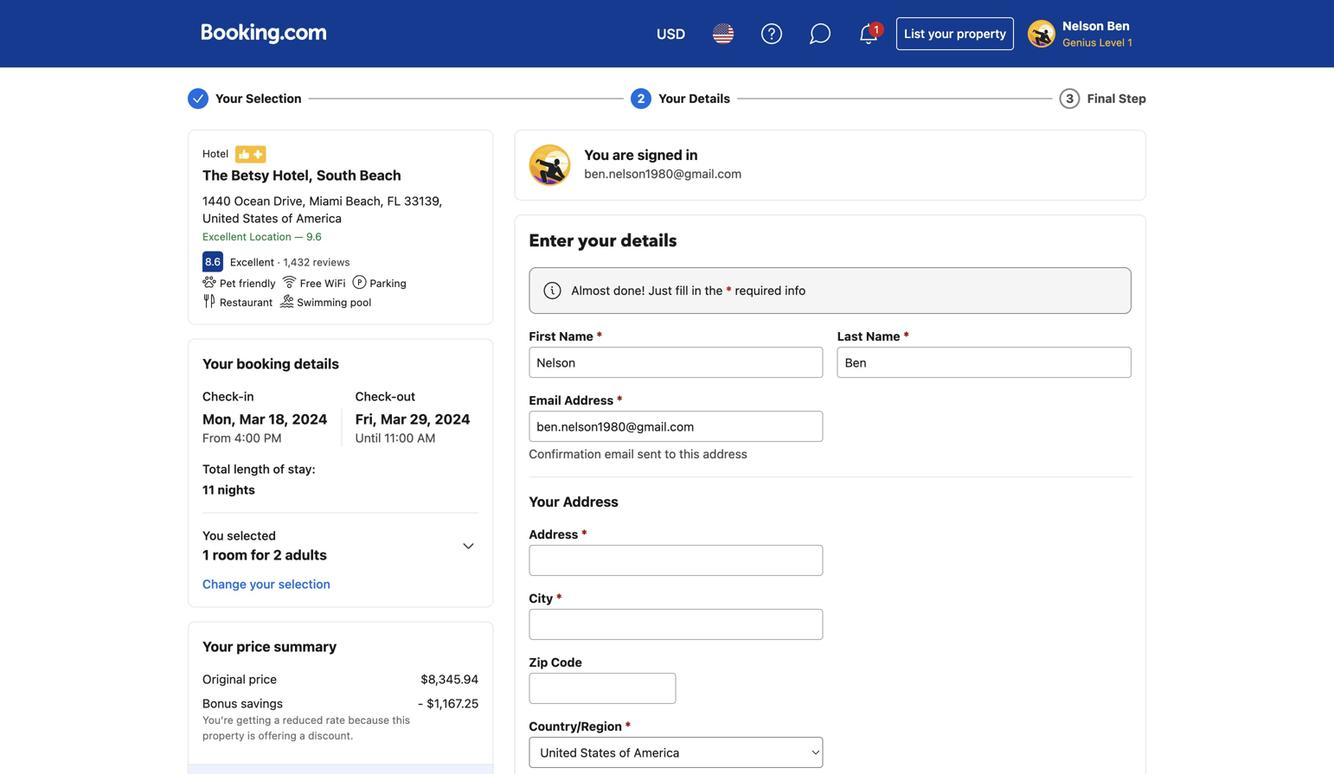 Task type: vqa. For each thing, say whether or not it's contained in the screenshot.
Free
yes



Task type: locate. For each thing, give the bounding box(es) containing it.
0 horizontal spatial you
[[202, 529, 224, 543]]

Zip Code text field
[[529, 673, 676, 704]]

0 horizontal spatial this
[[392, 714, 410, 726]]

are
[[613, 147, 634, 163]]

savings
[[241, 696, 283, 711]]

this right to
[[679, 447, 700, 461]]

2 vertical spatial in
[[244, 389, 254, 404]]

1 horizontal spatial a
[[300, 730, 305, 742]]

2 horizontal spatial your
[[928, 26, 954, 41]]

your up address *
[[529, 494, 560, 510]]

mar for 18,
[[239, 411, 265, 427]]

bonus
[[202, 696, 237, 711]]

0 vertical spatial of
[[282, 211, 293, 225]]

1 vertical spatial 2
[[273, 547, 282, 563]]

name
[[559, 329, 594, 344], [866, 329, 901, 344]]

1 mar from the left
[[239, 411, 265, 427]]

friendly
[[239, 277, 276, 289]]

2 vertical spatial 1
[[202, 547, 209, 563]]

a down 'reduced' at the left of the page
[[300, 730, 305, 742]]

1 vertical spatial your
[[578, 229, 616, 253]]

mar for 29,
[[381, 411, 407, 427]]

1 vertical spatial details
[[294, 356, 339, 372]]

2 vertical spatial your
[[250, 577, 275, 591]]

this
[[679, 447, 700, 461], [392, 714, 410, 726]]

step
[[1119, 91, 1147, 106]]

* right the
[[726, 283, 732, 298]]

1 left list
[[874, 23, 879, 35]]

1 vertical spatial this
[[392, 714, 410, 726]]

your for your booking details
[[202, 356, 233, 372]]

2024
[[292, 411, 328, 427], [435, 411, 470, 427]]

america
[[296, 211, 342, 225]]

2024 right 18,
[[292, 411, 328, 427]]

mar inside check-out fri, mar 29, 2024 until 11:00 am
[[381, 411, 407, 427]]

change
[[202, 577, 247, 591]]

* down zip code text box
[[625, 719, 631, 734]]

hotel
[[202, 148, 229, 160]]

2 check- from the left
[[355, 389, 397, 404]]

almost done! just fill in the * required info
[[571, 283, 806, 298]]

confirmation
[[529, 447, 601, 461]]

your for your selection
[[215, 91, 243, 106]]

1 right level
[[1128, 36, 1133, 48]]

in right "signed"
[[686, 147, 698, 163]]

address inside email address *
[[564, 393, 614, 408]]

—
[[294, 230, 303, 243]]

is
[[247, 730, 255, 742]]

address up address *
[[563, 494, 619, 510]]

miami
[[309, 194, 342, 208]]

your right enter
[[578, 229, 616, 253]]

you inside the you are signed in ben.nelson1980@gmail.com
[[584, 147, 609, 163]]

details for your booking details
[[294, 356, 339, 372]]

your up original in the bottom left of the page
[[202, 638, 233, 655]]

signed
[[637, 147, 683, 163]]

1 horizontal spatial 2
[[638, 91, 645, 106]]

check- inside check-in mon, mar 18, 2024 from 4:00 pm
[[202, 389, 244, 404]]

genius
[[1063, 36, 1097, 48]]

1 inside 1 button
[[874, 23, 879, 35]]

property
[[957, 26, 1007, 41], [202, 730, 245, 742]]

1 horizontal spatial 1
[[874, 23, 879, 35]]

name inside 'last name *'
[[866, 329, 901, 344]]

your left selection
[[215, 91, 243, 106]]

you for you selected
[[202, 529, 224, 543]]

nelson
[[1063, 19, 1104, 33]]

1
[[874, 23, 879, 35], [1128, 36, 1133, 48], [202, 547, 209, 563]]

address down your address
[[529, 527, 578, 542]]

-
[[418, 696, 423, 711]]

country/region *
[[529, 719, 631, 734]]

your address
[[529, 494, 619, 510]]

0 horizontal spatial 2024
[[292, 411, 328, 427]]

property right list
[[957, 26, 1007, 41]]

address for email
[[564, 393, 614, 408]]

None text field
[[529, 347, 824, 378], [837, 347, 1132, 378], [529, 545, 824, 576], [529, 609, 824, 640], [529, 347, 824, 378], [837, 347, 1132, 378], [529, 545, 824, 576], [529, 609, 824, 640]]

in
[[686, 147, 698, 163], [692, 283, 702, 298], [244, 389, 254, 404]]

details for enter your details
[[621, 229, 677, 253]]

1 check- from the left
[[202, 389, 244, 404]]

0 horizontal spatial details
[[294, 356, 339, 372]]

1 horizontal spatial details
[[621, 229, 677, 253]]

0 vertical spatial 1
[[874, 23, 879, 35]]

0 horizontal spatial 2
[[273, 547, 282, 563]]

0 vertical spatial in
[[686, 147, 698, 163]]

your left booking
[[202, 356, 233, 372]]

booking.com online hotel reservations image
[[202, 23, 326, 44]]

0 vertical spatial this
[[679, 447, 700, 461]]

of down drive,
[[282, 211, 293, 225]]

your selection
[[215, 91, 302, 106]]

price
[[236, 638, 271, 655], [249, 672, 277, 687]]

states
[[243, 211, 278, 225]]

0 vertical spatial address
[[564, 393, 614, 408]]

2 2024 from the left
[[435, 411, 470, 427]]

1 left room
[[202, 547, 209, 563]]

2024 inside check-out fri, mar 29, 2024 until 11:00 am
[[435, 411, 470, 427]]

pool
[[350, 296, 371, 308]]

details right booking
[[294, 356, 339, 372]]

beach
[[360, 167, 401, 183]]

* down almost
[[597, 328, 603, 344]]

a
[[274, 714, 280, 726], [300, 730, 305, 742]]

this inside "bonus savings you're getting a reduced rate because this property is offering a discount. - $1,167.25"
[[392, 714, 410, 726]]

0 horizontal spatial 1
[[202, 547, 209, 563]]

your right list
[[928, 26, 954, 41]]

property down you're
[[202, 730, 245, 742]]

total
[[202, 462, 230, 476]]

0 vertical spatial your
[[928, 26, 954, 41]]

1 vertical spatial of
[[273, 462, 285, 476]]

0 vertical spatial 2
[[638, 91, 645, 106]]

swimming
[[297, 296, 347, 308]]

mar
[[239, 411, 265, 427], [381, 411, 407, 427]]

1 horizontal spatial you
[[584, 147, 609, 163]]

the
[[202, 167, 228, 183]]

usd button
[[646, 13, 696, 55]]

2 right for
[[273, 547, 282, 563]]

0 vertical spatial property
[[957, 26, 1007, 41]]

address *
[[529, 527, 588, 542]]

zip code
[[529, 656, 582, 670]]

selection
[[278, 577, 330, 591]]

1 inside nelson ben genius level 1
[[1128, 36, 1133, 48]]

*
[[726, 283, 732, 298], [597, 328, 603, 344], [904, 328, 910, 344], [617, 392, 623, 408], [581, 527, 588, 542], [556, 591, 562, 606], [625, 719, 631, 734]]

email
[[605, 447, 634, 461]]

done!
[[614, 283, 645, 298]]

mar up 11:00 am
[[381, 411, 407, 427]]

price up original price
[[236, 638, 271, 655]]

0 horizontal spatial name
[[559, 329, 594, 344]]

details up the just
[[621, 229, 677, 253]]

2024 right 29, on the bottom left of the page
[[435, 411, 470, 427]]

city
[[529, 591, 553, 606]]

1 vertical spatial you
[[202, 529, 224, 543]]

1 vertical spatial excellent
[[230, 256, 274, 268]]

2 horizontal spatial 1
[[1128, 36, 1133, 48]]

$8,345.94
[[421, 672, 479, 687]]

in down booking
[[244, 389, 254, 404]]

name right last
[[866, 329, 901, 344]]

0 horizontal spatial property
[[202, 730, 245, 742]]

email
[[529, 393, 561, 408]]

mon,
[[202, 411, 236, 427]]

1 horizontal spatial mar
[[381, 411, 407, 427]]

your for enter
[[578, 229, 616, 253]]

mar inside check-in mon, mar 18, 2024 from 4:00 pm
[[239, 411, 265, 427]]

pet friendly
[[220, 277, 276, 289]]

2 mar from the left
[[381, 411, 407, 427]]

of
[[282, 211, 293, 225], [273, 462, 285, 476]]

you inside you selected 1 room for  2 adults
[[202, 529, 224, 543]]

total length of stay: 11 nights
[[202, 462, 316, 497]]

1 name from the left
[[559, 329, 594, 344]]

out
[[397, 389, 416, 404]]

in right fill
[[692, 283, 702, 298]]

name for last name *
[[866, 329, 901, 344]]

2024 inside check-in mon, mar 18, 2024 from 4:00 pm
[[292, 411, 328, 427]]

a up offering
[[274, 714, 280, 726]]

you up room
[[202, 529, 224, 543]]

2024 for mon, mar 18, 2024
[[292, 411, 328, 427]]

selected
[[227, 529, 276, 543]]

pet
[[220, 277, 236, 289]]

1 vertical spatial property
[[202, 730, 245, 742]]

the
[[705, 283, 723, 298]]

name for first name *
[[559, 329, 594, 344]]

4:00 pm
[[234, 431, 282, 445]]

your left the details
[[659, 91, 686, 106]]

0 vertical spatial details
[[621, 229, 677, 253]]

0 vertical spatial price
[[236, 638, 271, 655]]

1 vertical spatial address
[[563, 494, 619, 510]]

1 horizontal spatial check-
[[355, 389, 397, 404]]

1 horizontal spatial name
[[866, 329, 901, 344]]

1 2024 from the left
[[292, 411, 328, 427]]

2 vertical spatial address
[[529, 527, 578, 542]]

your down for
[[250, 577, 275, 591]]

check- inside check-out fri, mar 29, 2024 until 11:00 am
[[355, 389, 397, 404]]

1 vertical spatial price
[[249, 672, 277, 687]]

1 horizontal spatial your
[[578, 229, 616, 253]]

2 left your details
[[638, 91, 645, 106]]

name inside the first name *
[[559, 329, 594, 344]]

of inside 1440 ocean drive, miami beach, fl 33139, united states of america excellent location — 9.6
[[282, 211, 293, 225]]

2 name from the left
[[866, 329, 901, 344]]

1440 ocean drive, miami beach, fl 33139, united states of america button
[[202, 192, 479, 227]]

of left stay:
[[273, 462, 285, 476]]

until
[[355, 431, 381, 445]]

check- up the fri,
[[355, 389, 397, 404]]

email address *
[[529, 392, 623, 408]]

excellent up pet friendly
[[230, 256, 274, 268]]

0 vertical spatial excellent
[[202, 230, 247, 243]]

0 vertical spatial a
[[274, 714, 280, 726]]

zip
[[529, 656, 548, 670]]

2
[[638, 91, 645, 106], [273, 547, 282, 563]]

final
[[1087, 91, 1116, 106]]

first
[[529, 329, 556, 344]]

rated excellent element
[[230, 256, 274, 268]]

excellent down "united"
[[202, 230, 247, 243]]

the betsy hotel, south beach
[[202, 167, 401, 183]]

your inside 'link'
[[250, 577, 275, 591]]

price up savings
[[249, 672, 277, 687]]

1 vertical spatial in
[[692, 283, 702, 298]]

* right last
[[904, 328, 910, 344]]

stay:
[[288, 462, 316, 476]]

1 horizontal spatial property
[[957, 26, 1007, 41]]

11:00 am
[[384, 431, 436, 445]]

to
[[665, 447, 676, 461]]

mar up 4:00 pm
[[239, 411, 265, 427]]

1 vertical spatial 1
[[1128, 36, 1133, 48]]

0 horizontal spatial check-
[[202, 389, 244, 404]]

1,432
[[283, 256, 310, 268]]

1 vertical spatial a
[[300, 730, 305, 742]]

price for original
[[249, 672, 277, 687]]

1 horizontal spatial 2024
[[435, 411, 470, 427]]

0 horizontal spatial your
[[250, 577, 275, 591]]

check- up the mon,
[[202, 389, 244, 404]]

fill
[[676, 283, 689, 298]]

list your property link
[[897, 17, 1014, 50]]

this right because
[[392, 714, 410, 726]]

0 vertical spatial you
[[584, 147, 609, 163]]

name right first
[[559, 329, 594, 344]]

address right "email"
[[564, 393, 614, 408]]

you left are
[[584, 147, 609, 163]]

drive,
[[274, 194, 306, 208]]

0 horizontal spatial mar
[[239, 411, 265, 427]]

property inside list your property link
[[957, 26, 1007, 41]]



Task type: describe. For each thing, give the bounding box(es) containing it.
almost
[[571, 283, 610, 298]]

required
[[735, 283, 782, 298]]

address
[[703, 447, 748, 461]]

address for your
[[563, 494, 619, 510]]

details
[[689, 91, 730, 106]]

original
[[202, 672, 246, 687]]

2 inside you selected 1 room for  2 adults
[[273, 547, 282, 563]]

nights
[[218, 483, 255, 497]]

code
[[551, 656, 582, 670]]

length
[[234, 462, 270, 476]]

check-out fri, mar 29, 2024 until 11:00 am
[[355, 389, 470, 445]]

rate
[[326, 714, 345, 726]]

country/region
[[529, 720, 622, 734]]

your for your details
[[659, 91, 686, 106]]

33139,
[[404, 194, 443, 208]]

of inside total length of stay: 11 nights
[[273, 462, 285, 476]]

excellent inside 1440 ocean drive, miami beach, fl 33139, united states of america excellent location — 9.6
[[202, 230, 247, 243]]

your price summary
[[202, 638, 337, 655]]

reduced
[[283, 714, 323, 726]]

9.6
[[306, 230, 322, 243]]

nelson ben genius level 1
[[1063, 19, 1133, 48]]

discount.
[[308, 730, 353, 742]]

summary
[[274, 638, 337, 655]]

list
[[904, 26, 925, 41]]

* down your address
[[581, 527, 588, 542]]

fri,
[[355, 411, 377, 427]]

for
[[251, 547, 270, 563]]

adults
[[285, 547, 327, 563]]

18,
[[269, 411, 289, 427]]

level
[[1100, 36, 1125, 48]]

3
[[1066, 91, 1074, 106]]

original price
[[202, 672, 277, 687]]

first name *
[[529, 328, 603, 344]]

list your property
[[904, 26, 1007, 41]]

usd
[[657, 26, 686, 42]]

because
[[348, 714, 389, 726]]

check- for mon,
[[202, 389, 244, 404]]

·
[[277, 256, 280, 268]]

location
[[250, 230, 291, 243]]

getting
[[236, 714, 271, 726]]

hotel,
[[273, 167, 313, 183]]

enter your details
[[529, 229, 677, 253]]

29,
[[410, 411, 432, 427]]

betsy
[[231, 167, 269, 183]]

property inside "bonus savings you're getting a reduced rate because this property is offering a discount. - $1,167.25"
[[202, 730, 245, 742]]

beach,
[[346, 194, 384, 208]]

you for you are signed in
[[584, 147, 609, 163]]

0 horizontal spatial a
[[274, 714, 280, 726]]

your for your price summary
[[202, 638, 233, 655]]

8.6
[[205, 256, 221, 268]]

check-in mon, mar 18, 2024 from 4:00 pm
[[202, 389, 328, 445]]

your for list
[[928, 26, 954, 41]]

address inside address *
[[529, 527, 578, 542]]

in inside check-in mon, mar 18, 2024 from 4:00 pm
[[244, 389, 254, 404]]

you're
[[202, 714, 233, 726]]

south
[[317, 167, 356, 183]]

you are signed in ben.nelson1980@gmail.com
[[584, 147, 742, 181]]

your details
[[659, 91, 730, 106]]

sent
[[637, 447, 662, 461]]

restaurant
[[220, 296, 273, 308]]

change your selection link
[[196, 569, 337, 600]]

price for your
[[236, 638, 271, 655]]

last name *
[[837, 328, 910, 344]]

in inside the you are signed in ben.nelson1980@gmail.com
[[686, 147, 698, 163]]

room
[[213, 547, 247, 563]]

1 horizontal spatial this
[[679, 447, 700, 461]]

fl
[[387, 194, 401, 208]]

scored 8.6 element
[[202, 251, 223, 272]]

bonus savings you're getting a reduced rate because this property is offering a discount. - $1,167.25
[[202, 696, 479, 742]]

booking
[[236, 356, 291, 372]]

excellent · 1,432 reviews
[[230, 256, 350, 268]]

city *
[[529, 591, 562, 606]]

info
[[785, 283, 806, 298]]

united
[[202, 211, 239, 225]]

enter
[[529, 229, 574, 253]]

Double-check for typos text field
[[529, 411, 824, 442]]

1 button
[[848, 13, 890, 55]]

confirmation email sent to this address
[[529, 447, 748, 461]]

2024 for fri, mar 29, 2024
[[435, 411, 470, 427]]

final step
[[1087, 91, 1147, 106]]

selection
[[246, 91, 302, 106]]

* right city
[[556, 591, 562, 606]]

offering
[[258, 730, 297, 742]]

your for your address
[[529, 494, 560, 510]]

* up email
[[617, 392, 623, 408]]

check- for fri,
[[355, 389, 397, 404]]

1 inside you selected 1 room for  2 adults
[[202, 547, 209, 563]]

free wifi
[[300, 277, 346, 289]]

your for change
[[250, 577, 275, 591]]

wifi
[[325, 277, 346, 289]]

parking
[[370, 277, 407, 289]]

free
[[300, 277, 322, 289]]

1440
[[202, 194, 231, 208]]

ben
[[1107, 19, 1130, 33]]

your booking details
[[202, 356, 339, 372]]



